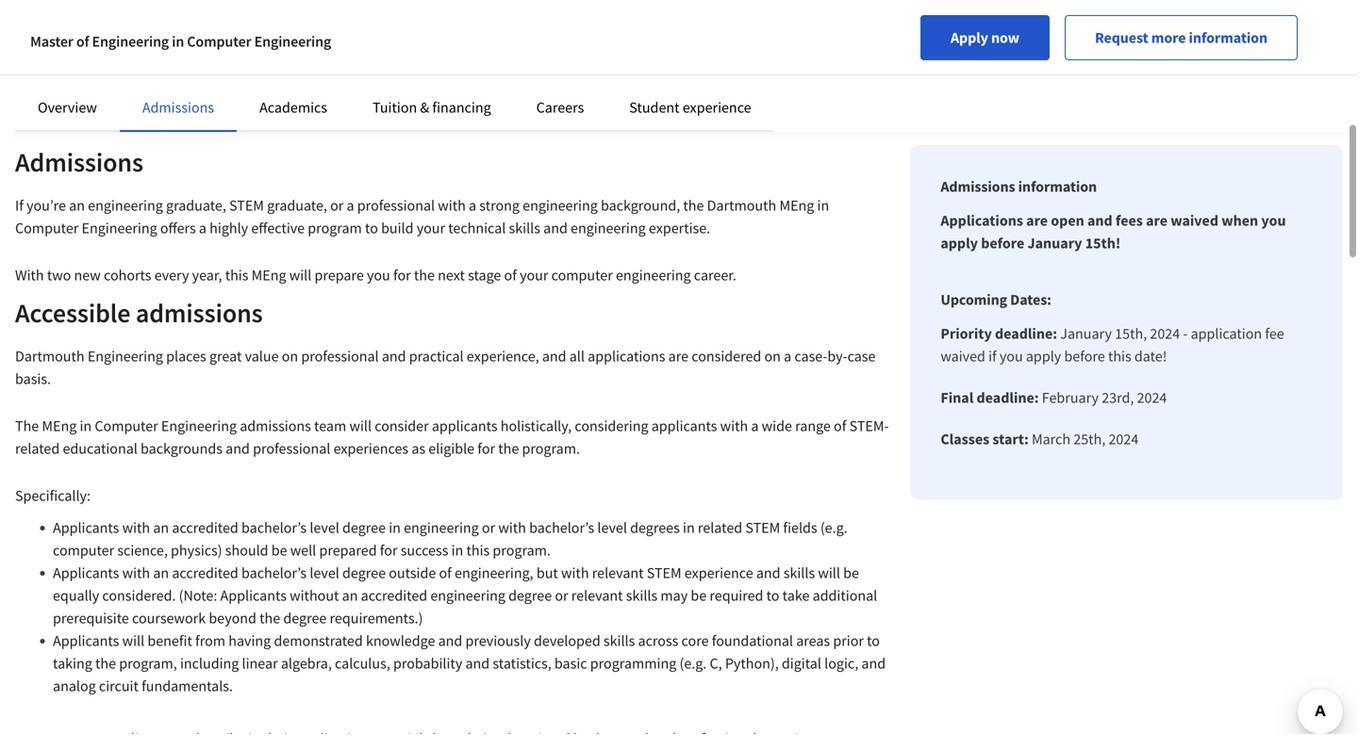 Task type: vqa. For each thing, say whether or not it's contained in the screenshot.
With two new cohorts every year, this MEng will prepare you for the next stage of your computer engineering career.
yes



Task type: describe. For each thing, give the bounding box(es) containing it.
your inside if you're an engineering graduate, stem graduate, or a professional with a strong engineering background, the dartmouth meng in computer engineering offers a highly effective program to build your technical skills and engineering expertise.
[[417, 219, 445, 238]]

0 vertical spatial (e.g.
[[821, 519, 848, 538]]

degree down prepared
[[343, 564, 386, 583]]

0 vertical spatial this
[[225, 266, 249, 285]]

engineering down expertise. at the top of page
[[616, 266, 691, 285]]

or inside if you're an engineering graduate, stem graduate, or a professional with a strong engineering background, the dartmouth meng in computer engineering offers a highly effective program to build your technical skills and engineering expertise.
[[330, 196, 344, 215]]

an up requirements.) at left bottom
[[342, 587, 358, 606]]

strong
[[480, 196, 520, 215]]

new
[[74, 266, 101, 285]]

engineering right strong
[[523, 196, 598, 215]]

program,
[[119, 655, 177, 674]]

requirements.)
[[330, 609, 423, 628]]

classes start: march 25th, 2024
[[941, 430, 1139, 449]]

background,
[[601, 196, 680, 215]]

and left practical at the top left of the page
[[382, 347, 406, 366]]

dartmouth inside dartmouth engineering places great value on professional and practical experience, and all applications are considered on a case-by-case basis.
[[15, 347, 85, 366]]

to inside if you're an engineering graduate, stem graduate, or a professional with a strong engineering background, the dartmouth meng in computer engineering offers a highly effective program to build your technical skills and engineering expertise.
[[365, 219, 378, 238]]

bachelor's up should
[[242, 519, 307, 538]]

1 horizontal spatial to
[[767, 587, 780, 606]]

a up program
[[347, 196, 354, 215]]

related inside 'the meng in computer engineering admissions team will consider applicants holistically, considering applicants with a wide range of stem- related educational backgrounds and professional experiences as eligible for the program.'
[[15, 440, 60, 459]]

2 horizontal spatial stem
[[746, 519, 780, 538]]

careers
[[536, 98, 584, 117]]

student experience link
[[630, 98, 752, 117]]

accessible
[[15, 297, 131, 330]]

1 vertical spatial relevant
[[572, 587, 623, 606]]

professional inside dartmouth engineering places great value on professional and practical experience, and all applications are considered on a case-by-case basis.
[[301, 347, 379, 366]]

with up science,
[[122, 519, 150, 538]]

deadline: for priority
[[995, 325, 1058, 343]]

engineering inside dartmouth engineering places great value on professional and practical experience, and all applications are considered on a case-by-case basis.
[[88, 347, 163, 366]]

final deadline: february 23rd, 2024
[[941, 389, 1167, 408]]

admissions link
[[142, 98, 214, 117]]

considered.
[[102, 587, 176, 606]]

for inside the applicants with an accredited bachelor's level degree in engineering or with bachelor's level degrees in related stem fields (e.g. computer science, physics) should be well prepared for success in this program. applicants with an accredited bachelor's level degree outside of engineering, but with relevant stem experience and skills will be equally considered. (note: applicants without an accredited engineering degree or relevant skills may be required to take additional prerequisite coursework beyond the degree requirements.) applicants will benefit from having demonstrated knowledge and previously developed skills across core foundational areas prior to taking the program, including linear algebra, calculus, probability and statistics, basic programming (e.g. c, python), digital logic, and analog circuit fundamentals.
[[380, 542, 398, 560]]

demonstrated
[[274, 632, 363, 651]]

dartmouth engineering places great value on professional and practical experience, and all applications are considered on a case-by-case basis.
[[15, 347, 876, 389]]

start:
[[993, 430, 1029, 449]]

knowledge
[[366, 632, 435, 651]]

applications
[[941, 211, 1024, 230]]

applicants up equally
[[53, 564, 119, 583]]

science,
[[117, 542, 168, 560]]

2 on from the left
[[765, 347, 781, 366]]

2 horizontal spatial be
[[844, 564, 859, 583]]

0 vertical spatial experience
[[683, 98, 752, 117]]

deadline: for final
[[977, 389, 1039, 408]]

and inside applications are open and fees are waived when you apply before january 15th!
[[1088, 211, 1113, 230]]

benefit
[[148, 632, 192, 651]]

basic
[[555, 655, 587, 674]]

priority deadline:
[[941, 325, 1058, 343]]

&
[[420, 98, 429, 117]]

applicants with an accredited bachelor's level degree in engineering or with bachelor's level degrees in related stem fields (e.g. computer science, physics) should be well prepared for success in this program. applicants with an accredited bachelor's level degree outside of engineering, but with relevant stem experience and skills will be equally considered. (note: applicants without an accredited engineering degree or relevant skills may be required to take additional prerequisite coursework beyond the degree requirements.) applicants will benefit from having demonstrated knowledge and previously developed skills across core foundational areas prior to taking the program, including linear algebra, calculus, probability and statistics, basic programming (e.g. c, python), digital logic, and analog circuit fundamentals.
[[53, 519, 886, 696]]

skills up programming on the left of the page
[[604, 632, 635, 651]]

request more information
[[1095, 28, 1268, 47]]

fields
[[783, 519, 818, 538]]

apply
[[951, 28, 989, 47]]

priority
[[941, 325, 992, 343]]

should
[[225, 542, 268, 560]]

-
[[1183, 325, 1188, 343]]

experience inside the applicants with an accredited bachelor's level degree in engineering or with bachelor's level degrees in related stem fields (e.g. computer science, physics) should be well prepared for success in this program. applicants with an accredited bachelor's level degree outside of engineering, but with relevant stem experience and skills will be equally considered. (note: applicants without an accredited engineering degree or relevant skills may be required to take additional prerequisite coursework beyond the degree requirements.) applicants will benefit from having demonstrated knowledge and previously developed skills across core foundational areas prior to taking the program, including linear algebra, calculus, probability and statistics, basic programming (e.g. c, python), digital logic, and analog circuit fundamentals.
[[685, 564, 753, 583]]

an inside if you're an engineering graduate, stem graduate, or a professional with a strong engineering background, the dartmouth meng in computer engineering offers a highly effective program to build your technical skills and engineering expertise.
[[69, 196, 85, 215]]

of inside 'the meng in computer engineering admissions team will consider applicants holistically, considering applicants with a wide range of stem- related educational backgrounds and professional experiences as eligible for the program.'
[[834, 417, 847, 436]]

2024 inside january 15th, 2024 - application fee waived if you apply before this date!
[[1150, 325, 1180, 343]]

physics)
[[171, 542, 222, 560]]

experiences
[[334, 440, 409, 459]]

with two new cohorts every year, this meng will prepare you for the next stage of your computer engineering career.
[[15, 266, 737, 285]]

upcoming
[[941, 291, 1008, 309]]

fundamentals.
[[142, 677, 233, 696]]

but
[[537, 564, 558, 583]]

degrees
[[630, 519, 680, 538]]

before for this
[[1065, 347, 1105, 366]]

engineering down background,
[[571, 219, 646, 238]]

educational
[[63, 440, 138, 459]]

0 vertical spatial for
[[393, 266, 411, 285]]

information inside request more information button
[[1189, 28, 1268, 47]]

and up probability
[[438, 632, 463, 651]]

15th!
[[1086, 234, 1121, 253]]

fee
[[1265, 325, 1285, 343]]

program. inside 'the meng in computer engineering admissions team will consider applicants holistically, considering applicants with a wide range of stem- related educational backgrounds and professional experiences as eligible for the program.'
[[522, 440, 580, 459]]

foundational
[[712, 632, 793, 651]]

january inside applications are open and fees are waived when you apply before january 15th!
[[1028, 234, 1083, 253]]

the up "having"
[[260, 609, 280, 628]]

admissions up applications
[[941, 177, 1016, 196]]

in inside 'the meng in computer engineering admissions team will consider applicants holistically, considering applicants with a wide range of stem- related educational backgrounds and professional experiences as eligible for the program.'
[[80, 417, 92, 436]]

may
[[661, 587, 688, 606]]

0 vertical spatial accredited
[[172, 519, 239, 538]]

across
[[638, 632, 679, 651]]

a up technical
[[469, 196, 477, 215]]

with up considered.
[[122, 564, 150, 583]]

march
[[1032, 430, 1071, 449]]

engineering up success
[[404, 519, 479, 538]]

23rd,
[[1102, 389, 1134, 408]]

academics
[[260, 98, 327, 117]]

prior
[[833, 632, 864, 651]]

january inside january 15th, 2024 - application fee waived if you apply before this date!
[[1061, 325, 1112, 343]]

all
[[570, 347, 585, 366]]

computer inside if you're an engineering graduate, stem graduate, or a professional with a strong engineering background, the dartmouth meng in computer engineering offers a highly effective program to build your technical skills and engineering expertise.
[[15, 219, 79, 238]]

0 horizontal spatial be
[[271, 542, 287, 560]]

you for applications are open and fees are waived when you apply before january 15th!
[[1262, 211, 1286, 230]]

engineering right master
[[92, 32, 169, 51]]

1 vertical spatial your
[[520, 266, 549, 285]]

1 vertical spatial accredited
[[172, 564, 239, 583]]

engineering down engineering,
[[431, 587, 506, 606]]

build
[[381, 219, 414, 238]]

outside
[[389, 564, 436, 583]]

and left all
[[542, 347, 567, 366]]

programming
[[590, 655, 677, 674]]

meng inside if you're an engineering graduate, stem graduate, or a professional with a strong engineering background, the dartmouth meng in computer engineering offers a highly effective program to build your technical skills and engineering expertise.
[[780, 196, 815, 215]]

probability
[[393, 655, 463, 674]]

dartmouth inside if you're an engineering graduate, stem graduate, or a professional with a strong engineering background, the dartmouth meng in computer engineering offers a highly effective program to build your technical skills and engineering expertise.
[[707, 196, 777, 215]]

basis.
[[15, 370, 51, 389]]

areas
[[796, 632, 830, 651]]

algebra,
[[281, 655, 332, 674]]

in inside if you're an engineering graduate, stem graduate, or a professional with a strong engineering background, the dartmouth meng in computer engineering offers a highly effective program to build your technical skills and engineering expertise.
[[818, 196, 830, 215]]

2 vertical spatial be
[[691, 587, 707, 606]]

coursework
[[132, 609, 206, 628]]

2 horizontal spatial computer
[[187, 32, 251, 51]]

0 vertical spatial admissions
[[136, 297, 263, 330]]

having
[[229, 632, 271, 651]]

dates:
[[1011, 291, 1052, 309]]

application
[[1191, 325, 1262, 343]]

an up science,
[[153, 519, 169, 538]]

apply for january
[[1026, 347, 1062, 366]]

2024 for final deadline: february 23rd, 2024
[[1137, 389, 1167, 408]]

stage
[[468, 266, 501, 285]]

stem-
[[850, 417, 889, 436]]

from
[[195, 632, 226, 651]]

well
[[290, 542, 316, 560]]

an down science,
[[153, 564, 169, 583]]

student
[[630, 98, 680, 117]]

c,
[[710, 655, 722, 674]]

25th,
[[1074, 430, 1106, 449]]

level up 'without' on the left bottom of page
[[310, 564, 339, 583]]

admissions up you're
[[15, 146, 143, 179]]

holistically,
[[501, 417, 572, 436]]

core
[[682, 632, 709, 651]]

expertise.
[[649, 219, 711, 238]]

of right the stage
[[504, 266, 517, 285]]

(note:
[[179, 587, 217, 606]]

overview
[[38, 98, 97, 117]]

of right master
[[76, 32, 89, 51]]

and down previously
[[466, 655, 490, 674]]

two
[[47, 266, 71, 285]]

including
[[180, 655, 239, 674]]

classes
[[941, 430, 990, 449]]

0 horizontal spatial information
[[1019, 177, 1097, 196]]

linear
[[242, 655, 278, 674]]

with right "but"
[[561, 564, 589, 583]]

overview link
[[38, 98, 97, 117]]

degree up prepared
[[343, 519, 386, 538]]

upcoming dates:
[[941, 291, 1052, 309]]

every
[[154, 266, 189, 285]]

student experience
[[630, 98, 752, 117]]

skills left may
[[626, 587, 658, 606]]

range
[[795, 417, 831, 436]]

engineering,
[[455, 564, 534, 583]]

and up required
[[757, 564, 781, 583]]

program
[[308, 219, 362, 238]]

the inside 'the meng in computer engineering admissions team will consider applicants holistically, considering applicants with a wide range of stem- related educational backgrounds and professional experiences as eligible for the program.'
[[498, 440, 519, 459]]

admissions down master of engineering in computer engineering
[[142, 98, 214, 117]]

level up well
[[310, 519, 339, 538]]

you for january 15th, 2024 - application fee waived if you apply before this date!
[[1000, 347, 1023, 366]]

will left prepare
[[289, 266, 312, 285]]



Task type: locate. For each thing, give the bounding box(es) containing it.
0 horizontal spatial or
[[330, 196, 344, 215]]

2 horizontal spatial to
[[867, 632, 880, 651]]

case-
[[795, 347, 828, 366]]

this inside january 15th, 2024 - application fee waived if you apply before this date!
[[1109, 347, 1132, 366]]

1 vertical spatial for
[[478, 440, 495, 459]]

apply for applications
[[941, 234, 978, 253]]

engineering up cohorts
[[82, 219, 157, 238]]

this inside the applicants with an accredited bachelor's level degree in engineering or with bachelor's level degrees in related stem fields (e.g. computer science, physics) should be well prepared for success in this program. applicants with an accredited bachelor's level degree outside of engineering, but with relevant stem experience and skills will be equally considered. (note: applicants without an accredited engineering degree or relevant skills may be required to take additional prerequisite coursework beyond the degree requirements.) applicants will benefit from having demonstrated knowledge and previously developed skills across core foundational areas prior to taking the program, including linear algebra, calculus, probability and statistics, basic programming (e.g. c, python), digital logic, and analog circuit fundamentals.
[[467, 542, 490, 560]]

0 horizontal spatial stem
[[229, 196, 264, 215]]

tuition
[[373, 98, 417, 117]]

now
[[992, 28, 1020, 47]]

engineering down accessible admissions at the top of the page
[[88, 347, 163, 366]]

experience,
[[467, 347, 539, 366]]

engineering up academics
[[254, 32, 331, 51]]

1 vertical spatial this
[[1109, 347, 1132, 366]]

applicants
[[432, 417, 498, 436], [652, 417, 717, 436]]

2 vertical spatial professional
[[253, 440, 331, 459]]

1 vertical spatial professional
[[301, 347, 379, 366]]

2024
[[1150, 325, 1180, 343], [1137, 389, 1167, 408], [1109, 430, 1139, 449]]

engineering
[[88, 196, 163, 215], [523, 196, 598, 215], [571, 219, 646, 238], [616, 266, 691, 285], [404, 519, 479, 538], [431, 587, 506, 606]]

1 horizontal spatial on
[[765, 347, 781, 366]]

waived down priority
[[941, 347, 986, 366]]

will up experiences
[[350, 417, 372, 436]]

before for january
[[981, 234, 1025, 253]]

fees
[[1116, 211, 1143, 230]]

1 vertical spatial information
[[1019, 177, 1097, 196]]

0 horizontal spatial to
[[365, 219, 378, 238]]

0 vertical spatial program.
[[522, 440, 580, 459]]

before inside january 15th, 2024 - application fee waived if you apply before this date!
[[1065, 347, 1105, 366]]

experience up required
[[685, 564, 753, 583]]

1 horizontal spatial meng
[[252, 266, 286, 285]]

you right prepare
[[367, 266, 390, 285]]

1 horizontal spatial computer
[[95, 417, 158, 436]]

and inside if you're an engineering graduate, stem graduate, or a professional with a strong engineering background, the dartmouth meng in computer engineering offers a highly effective program to build your technical skills and engineering expertise.
[[544, 219, 568, 238]]

2 graduate, from the left
[[267, 196, 327, 215]]

1 vertical spatial admissions
[[240, 417, 311, 436]]

1 vertical spatial program.
[[493, 542, 551, 560]]

2 vertical spatial 2024
[[1109, 430, 1139, 449]]

taking
[[53, 655, 92, 674]]

a right offers
[[199, 219, 207, 238]]

or up engineering,
[[482, 519, 495, 538]]

dartmouth up 'basis.'
[[15, 347, 85, 366]]

1 vertical spatial computer
[[53, 542, 114, 560]]

level left degrees
[[598, 519, 627, 538]]

before down applications
[[981, 234, 1025, 253]]

2 horizontal spatial meng
[[780, 196, 815, 215]]

a inside dartmouth engineering places great value on professional and practical experience, and all applications are considered on a case-by-case basis.
[[784, 347, 792, 366]]

2 horizontal spatial you
[[1262, 211, 1286, 230]]

0 vertical spatial professional
[[357, 196, 435, 215]]

applicants
[[53, 519, 119, 538], [53, 564, 119, 583], [220, 587, 287, 606], [53, 632, 119, 651]]

engineering up offers
[[88, 196, 163, 215]]

on
[[282, 347, 298, 366], [765, 347, 781, 366]]

1 horizontal spatial graduate,
[[267, 196, 327, 215]]

applicants up "eligible"
[[432, 417, 498, 436]]

1 horizontal spatial are
[[1027, 211, 1048, 230]]

0 horizontal spatial apply
[[941, 234, 978, 253]]

great
[[209, 347, 242, 366]]

degree
[[343, 519, 386, 538], [343, 564, 386, 583], [509, 587, 552, 606], [283, 609, 327, 628]]

1 vertical spatial to
[[767, 587, 780, 606]]

applications
[[588, 347, 666, 366]]

0 vertical spatial dartmouth
[[707, 196, 777, 215]]

0 vertical spatial waived
[[1171, 211, 1219, 230]]

deadline: down dates:
[[995, 325, 1058, 343]]

digital
[[782, 655, 822, 674]]

stem up highly
[[229, 196, 264, 215]]

0 horizontal spatial you
[[367, 266, 390, 285]]

2024 right 25th,
[[1109, 430, 1139, 449]]

if you're an engineering graduate, stem graduate, or a professional with a strong engineering background, the dartmouth meng in computer engineering offers a highly effective program to build your technical skills and engineering expertise.
[[15, 196, 830, 238]]

0 vertical spatial you
[[1262, 211, 1286, 230]]

0 horizontal spatial related
[[15, 440, 60, 459]]

1 vertical spatial computer
[[15, 219, 79, 238]]

2024 for classes start: march 25th, 2024
[[1109, 430, 1139, 449]]

with
[[438, 196, 466, 215], [720, 417, 748, 436], [122, 519, 150, 538], [498, 519, 526, 538], [122, 564, 150, 583], [561, 564, 589, 583]]

next
[[438, 266, 465, 285]]

will inside 'the meng in computer engineering admissions team will consider applicants holistically, considering applicants with a wide range of stem- related educational backgrounds and professional experiences as eligible for the program.'
[[350, 417, 372, 436]]

with inside 'the meng in computer engineering admissions team will consider applicants holistically, considering applicants with a wide range of stem- related educational backgrounds and professional experiences as eligible for the program.'
[[720, 417, 748, 436]]

for right "eligible"
[[478, 440, 495, 459]]

a
[[347, 196, 354, 215], [469, 196, 477, 215], [199, 219, 207, 238], [784, 347, 792, 366], [751, 417, 759, 436]]

february
[[1042, 389, 1099, 408]]

are inside dartmouth engineering places great value on professional and practical experience, and all applications are considered on a case-by-case basis.
[[669, 347, 689, 366]]

apply up final deadline: february 23rd, 2024
[[1026, 347, 1062, 366]]

required
[[710, 587, 764, 606]]

2 horizontal spatial or
[[555, 587, 568, 606]]

and right technical
[[544, 219, 568, 238]]

considered
[[692, 347, 762, 366]]

year,
[[192, 266, 222, 285]]

2 vertical spatial to
[[867, 632, 880, 651]]

engineering up backgrounds
[[161, 417, 237, 436]]

admissions inside 'the meng in computer engineering admissions team will consider applicants holistically, considering applicants with a wide range of stem- related educational backgrounds and professional experiences as eligible for the program.'
[[240, 417, 311, 436]]

1 vertical spatial experience
[[685, 564, 753, 583]]

program. up "but"
[[493, 542, 551, 560]]

take
[[783, 587, 810, 606]]

2 horizontal spatial this
[[1109, 347, 1132, 366]]

to
[[365, 219, 378, 238], [767, 587, 780, 606], [867, 632, 880, 651]]

1 horizontal spatial this
[[467, 542, 490, 560]]

prepared
[[319, 542, 377, 560]]

professional inside if you're an engineering graduate, stem graduate, or a professional with a strong engineering background, the dartmouth meng in computer engineering offers a highly effective program to build your technical skills and engineering expertise.
[[357, 196, 435, 215]]

a inside 'the meng in computer engineering admissions team will consider applicants holistically, considering applicants with a wide range of stem- related educational backgrounds and professional experiences as eligible for the program.'
[[751, 417, 759, 436]]

if
[[989, 347, 997, 366]]

wide
[[762, 417, 792, 436]]

master of engineering in computer engineering
[[30, 32, 331, 51]]

and inside 'the meng in computer engineering admissions team will consider applicants holistically, considering applicants with a wide range of stem- related educational backgrounds and professional experiences as eligible for the program.'
[[226, 440, 250, 459]]

1 vertical spatial 2024
[[1137, 389, 1167, 408]]

will up program,
[[122, 632, 145, 651]]

your right the stage
[[520, 266, 549, 285]]

of inside the applicants with an accredited bachelor's level degree in engineering or with bachelor's level degrees in related stem fields (e.g. computer science, physics) should be well prepared for success in this program. applicants with an accredited bachelor's level degree outside of engineering, but with relevant stem experience and skills will be equally considered. (note: applicants without an accredited engineering degree or relevant skills may be required to take additional prerequisite coursework beyond the degree requirements.) applicants will benefit from having demonstrated knowledge and previously developed skills across core foundational areas prior to taking the program, including linear algebra, calculus, probability and statistics, basic programming (e.g. c, python), digital logic, and analog circuit fundamentals.
[[439, 564, 452, 583]]

financing
[[432, 98, 491, 117]]

1 vertical spatial meng
[[252, 266, 286, 285]]

a left wide
[[751, 417, 759, 436]]

0 vertical spatial apply
[[941, 234, 978, 253]]

graduate, up the effective
[[267, 196, 327, 215]]

0 vertical spatial january
[[1028, 234, 1083, 253]]

highly
[[210, 219, 248, 238]]

0 vertical spatial relevant
[[592, 564, 644, 583]]

this down 15th,
[[1109, 347, 1132, 366]]

1 vertical spatial be
[[844, 564, 859, 583]]

you inside january 15th, 2024 - application fee waived if you apply before this date!
[[1000, 347, 1023, 366]]

0 horizontal spatial applicants
[[432, 417, 498, 436]]

1 horizontal spatial be
[[691, 587, 707, 606]]

2 vertical spatial accredited
[[361, 587, 428, 606]]

beyond
[[209, 609, 257, 628]]

the left next at the left top of the page
[[414, 266, 435, 285]]

0 vertical spatial 2024
[[1150, 325, 1180, 343]]

0 vertical spatial computer
[[552, 266, 613, 285]]

admissions left team
[[240, 417, 311, 436]]

you inside applications are open and fees are waived when you apply before january 15th!
[[1262, 211, 1286, 230]]

career.
[[694, 266, 737, 285]]

2 vertical spatial computer
[[95, 417, 158, 436]]

be up additional
[[844, 564, 859, 583]]

are left open
[[1027, 211, 1048, 230]]

waived inside applications are open and fees are waived when you apply before january 15th!
[[1171, 211, 1219, 230]]

applicants up the beyond
[[220, 587, 287, 606]]

0 horizontal spatial this
[[225, 266, 249, 285]]

or down "but"
[[555, 587, 568, 606]]

be right may
[[691, 587, 707, 606]]

0 horizontal spatial your
[[417, 219, 445, 238]]

degree down 'without' on the left bottom of page
[[283, 609, 327, 628]]

0 vertical spatial to
[[365, 219, 378, 238]]

relevant down degrees
[[592, 564, 644, 583]]

0 horizontal spatial are
[[669, 347, 689, 366]]

1 horizontal spatial your
[[520, 266, 549, 285]]

stem
[[229, 196, 264, 215], [746, 519, 780, 538], [647, 564, 682, 583]]

1 vertical spatial or
[[482, 519, 495, 538]]

logic,
[[825, 655, 859, 674]]

tuition & financing link
[[373, 98, 491, 117]]

request
[[1095, 28, 1149, 47]]

previously
[[466, 632, 531, 651]]

applications are open and fees are waived when you apply before january 15th!
[[941, 211, 1286, 253]]

2 vertical spatial you
[[1000, 347, 1023, 366]]

january left 15th,
[[1061, 325, 1112, 343]]

1 horizontal spatial waived
[[1171, 211, 1219, 230]]

dartmouth up expertise. at the top of page
[[707, 196, 777, 215]]

this
[[225, 266, 249, 285], [1109, 347, 1132, 366], [467, 542, 490, 560]]

with inside if you're an engineering graduate, stem graduate, or a professional with a strong engineering background, the dartmouth meng in computer engineering offers a highly effective program to build your technical skills and engineering expertise.
[[438, 196, 466, 215]]

0 horizontal spatial dartmouth
[[15, 347, 85, 366]]

final
[[941, 389, 974, 408]]

waived for if
[[941, 347, 986, 366]]

0 horizontal spatial computer
[[53, 542, 114, 560]]

1 vertical spatial before
[[1065, 347, 1105, 366]]

for
[[393, 266, 411, 285], [478, 440, 495, 459], [380, 542, 398, 560]]

apply now button
[[921, 15, 1050, 60]]

relevant
[[592, 564, 644, 583], [572, 587, 623, 606]]

1 on from the left
[[282, 347, 298, 366]]

program. inside the applicants with an accredited bachelor's level degree in engineering or with bachelor's level degrees in related stem fields (e.g. computer science, physics) should be well prepared for success in this program. applicants with an accredited bachelor's level degree outside of engineering, but with relevant stem experience and skills will be equally considered. (note: applicants without an accredited engineering degree or relevant skills may be required to take additional prerequisite coursework beyond the degree requirements.) applicants will benefit from having demonstrated knowledge and previously developed skills across core foundational areas prior to taking the program, including linear algebra, calculus, probability and statistics, basic programming (e.g. c, python), digital logic, and analog circuit fundamentals.
[[493, 542, 551, 560]]

related inside the applicants with an accredited bachelor's level degree in engineering or with bachelor's level degrees in related stem fields (e.g. computer science, physics) should be well prepared for success in this program. applicants with an accredited bachelor's level degree outside of engineering, but with relevant stem experience and skills will be equally considered. (note: applicants without an accredited engineering degree or relevant skills may be required to take additional prerequisite coursework beyond the degree requirements.) applicants will benefit from having demonstrated knowledge and previously developed skills across core foundational areas prior to taking the program, including linear algebra, calculus, probability and statistics, basic programming (e.g. c, python), digital logic, and analog circuit fundamentals.
[[698, 519, 743, 538]]

2 applicants from the left
[[652, 417, 717, 436]]

are left considered
[[669, 347, 689, 366]]

before inside applications are open and fees are waived when you apply before january 15th!
[[981, 234, 1025, 253]]

(e.g.
[[821, 519, 848, 538], [680, 655, 707, 674]]

open
[[1051, 211, 1085, 230]]

applicants down specifically:
[[53, 519, 119, 538]]

program.
[[522, 440, 580, 459], [493, 542, 551, 560]]

0 vertical spatial computer
[[187, 32, 251, 51]]

engineering inside if you're an engineering graduate, stem graduate, or a professional with a strong engineering background, the dartmouth meng in computer engineering offers a highly effective program to build your technical skills and engineering expertise.
[[82, 219, 157, 238]]

2 horizontal spatial are
[[1146, 211, 1168, 230]]

with up technical
[[438, 196, 466, 215]]

1 horizontal spatial dartmouth
[[707, 196, 777, 215]]

for inside 'the meng in computer engineering admissions team will consider applicants holistically, considering applicants with a wide range of stem- related educational backgrounds and professional experiences as eligible for the program.'
[[478, 440, 495, 459]]

be left well
[[271, 542, 287, 560]]

bachelor's up "but"
[[529, 519, 595, 538]]

1 vertical spatial stem
[[746, 519, 780, 538]]

0 horizontal spatial graduate,
[[166, 196, 226, 215]]

1 vertical spatial january
[[1061, 325, 1112, 343]]

degree down "but"
[[509, 587, 552, 606]]

stem inside if you're an engineering graduate, stem graduate, or a professional with a strong engineering background, the dartmouth meng in computer engineering offers a highly effective program to build your technical skills and engineering expertise.
[[229, 196, 264, 215]]

bachelor's down should
[[242, 564, 307, 583]]

1 horizontal spatial or
[[482, 519, 495, 538]]

computer inside 'the meng in computer engineering admissions team will consider applicants holistically, considering applicants with a wide range of stem- related educational backgrounds and professional experiences as eligible for the program.'
[[95, 417, 158, 436]]

with up engineering,
[[498, 519, 526, 538]]

2 vertical spatial stem
[[647, 564, 682, 583]]

professional up build
[[357, 196, 435, 215]]

to right prior
[[867, 632, 880, 651]]

or
[[330, 196, 344, 215], [482, 519, 495, 538], [555, 587, 568, 606]]

1 horizontal spatial applicants
[[652, 417, 717, 436]]

professional up team
[[301, 347, 379, 366]]

2024 left the -
[[1150, 325, 1180, 343]]

the up expertise. at the top of page
[[683, 196, 704, 215]]

of down success
[[439, 564, 452, 583]]

1 horizontal spatial before
[[1065, 347, 1105, 366]]

more
[[1152, 28, 1186, 47]]

waived inside january 15th, 2024 - application fee waived if you apply before this date!
[[941, 347, 986, 366]]

accredited up "(note:"
[[172, 564, 239, 583]]

relevant up developed at the left of page
[[572, 587, 623, 606]]

deadline: up 'start:' in the right bottom of the page
[[977, 389, 1039, 408]]

information up open
[[1019, 177, 1097, 196]]

applicants right considering
[[652, 417, 717, 436]]

apply inside january 15th, 2024 - application fee waived if you apply before this date!
[[1026, 347, 1062, 366]]

with
[[15, 266, 44, 285]]

skills inside if you're an engineering graduate, stem graduate, or a professional with a strong engineering background, the dartmouth meng in computer engineering offers a highly effective program to build your technical skills and engineering expertise.
[[509, 219, 541, 238]]

0 horizontal spatial on
[[282, 347, 298, 366]]

case
[[848, 347, 876, 366]]

stem up may
[[647, 564, 682, 583]]

you right when
[[1262, 211, 1286, 230]]

on right value
[[282, 347, 298, 366]]

computer up educational
[[95, 417, 158, 436]]

1 vertical spatial you
[[367, 266, 390, 285]]

eligible
[[429, 440, 475, 459]]

apply down applications
[[941, 234, 978, 253]]

and right backgrounds
[[226, 440, 250, 459]]

considering
[[575, 417, 649, 436]]

1 graduate, from the left
[[166, 196, 226, 215]]

1 horizontal spatial apply
[[1026, 347, 1062, 366]]

consider
[[375, 417, 429, 436]]

for down build
[[393, 266, 411, 285]]

0 vertical spatial information
[[1189, 28, 1268, 47]]

1 vertical spatial waived
[[941, 347, 986, 366]]

1 horizontal spatial information
[[1189, 28, 1268, 47]]

15th,
[[1115, 325, 1147, 343]]

professional inside 'the meng in computer engineering admissions team will consider applicants holistically, considering applicants with a wide range of stem- related educational backgrounds and professional experiences as eligible for the program.'
[[253, 440, 331, 459]]

0 horizontal spatial computer
[[15, 219, 79, 238]]

1 horizontal spatial computer
[[552, 266, 613, 285]]

engineering
[[92, 32, 169, 51], [254, 32, 331, 51], [82, 219, 157, 238], [88, 347, 163, 366], [161, 417, 237, 436]]

a left the case-
[[784, 347, 792, 366]]

date!
[[1135, 347, 1167, 366]]

1 horizontal spatial related
[[698, 519, 743, 538]]

are
[[1027, 211, 1048, 230], [1146, 211, 1168, 230], [669, 347, 689, 366]]

on left the case-
[[765, 347, 781, 366]]

python),
[[725, 655, 779, 674]]

admissions
[[142, 98, 214, 117], [15, 146, 143, 179], [941, 177, 1016, 196]]

computer down you're
[[15, 219, 79, 238]]

information right more
[[1189, 28, 1268, 47]]

2 vertical spatial meng
[[42, 417, 77, 436]]

accessible admissions
[[15, 297, 263, 330]]

developed
[[534, 632, 601, 651]]

computer up admissions link
[[187, 32, 251, 51]]

are right fees
[[1146, 211, 1168, 230]]

apply inside applications are open and fees are waived when you apply before january 15th!
[[941, 234, 978, 253]]

january down open
[[1028, 234, 1083, 253]]

0 vertical spatial be
[[271, 542, 287, 560]]

related right degrees
[[698, 519, 743, 538]]

backgrounds
[[141, 440, 223, 459]]

the inside if you're an engineering graduate, stem graduate, or a professional with a strong engineering background, the dartmouth meng in computer engineering offers a highly effective program to build your technical skills and engineering expertise.
[[683, 196, 704, 215]]

skills down strong
[[509, 219, 541, 238]]

careers link
[[536, 98, 584, 117]]

experience right student
[[683, 98, 752, 117]]

level
[[310, 519, 339, 538], [598, 519, 627, 538], [310, 564, 339, 583]]

value
[[245, 347, 279, 366]]

request more information button
[[1065, 15, 1298, 60]]

0 horizontal spatial before
[[981, 234, 1025, 253]]

your right build
[[417, 219, 445, 238]]

master
[[30, 32, 73, 51]]

1 horizontal spatial stem
[[647, 564, 682, 583]]

cohorts
[[104, 266, 151, 285]]

without
[[290, 587, 339, 606]]

waived for when
[[1171, 211, 1219, 230]]

2 vertical spatial for
[[380, 542, 398, 560]]

january 15th, 2024 - application fee waived if you apply before this date!
[[941, 325, 1285, 366]]

the up the "circuit"
[[95, 655, 116, 674]]

computer inside the applicants with an accredited bachelor's level degree in engineering or with bachelor's level degrees in related stem fields (e.g. computer science, physics) should be well prepared for success in this program. applicants with an accredited bachelor's level degree outside of engineering, but with relevant stem experience and skills will be equally considered. (note: applicants without an accredited engineering degree or relevant skills may be required to take additional prerequisite coursework beyond the degree requirements.) applicants will benefit from having demonstrated knowledge and previously developed skills across core foundational areas prior to taking the program, including linear algebra, calculus, probability and statistics, basic programming (e.g. c, python), digital logic, and analog circuit fundamentals.
[[53, 542, 114, 560]]

and right logic,
[[862, 655, 886, 674]]

of
[[76, 32, 89, 51], [504, 266, 517, 285], [834, 417, 847, 436], [439, 564, 452, 583]]

applicants down prerequisite
[[53, 632, 119, 651]]

this right year, at the left top
[[225, 266, 249, 285]]

0 horizontal spatial waived
[[941, 347, 986, 366]]

skills up the take
[[784, 564, 815, 583]]

1 vertical spatial apply
[[1026, 347, 1062, 366]]

0 vertical spatial or
[[330, 196, 344, 215]]

stem left fields at the bottom of page
[[746, 519, 780, 538]]

engineering inside 'the meng in computer engineering admissions team will consider applicants holistically, considering applicants with a wide range of stem- related educational backgrounds and professional experiences as eligible for the program.'
[[161, 417, 237, 436]]

prerequisite
[[53, 609, 129, 628]]

0 horizontal spatial (e.g.
[[680, 655, 707, 674]]

before up february
[[1065, 347, 1105, 366]]

1 vertical spatial deadline:
[[977, 389, 1039, 408]]

0 vertical spatial related
[[15, 440, 60, 459]]

1 applicants from the left
[[432, 417, 498, 436]]

1 vertical spatial (e.g.
[[680, 655, 707, 674]]

0 vertical spatial your
[[417, 219, 445, 238]]

will up additional
[[818, 564, 841, 583]]

circuit
[[99, 677, 139, 696]]

with left wide
[[720, 417, 748, 436]]

meng inside 'the meng in computer engineering admissions team will consider applicants holistically, considering applicants with a wide range of stem- related educational backgrounds and professional experiences as eligible for the program.'
[[42, 417, 77, 436]]

0 vertical spatial deadline:
[[995, 325, 1058, 343]]

1 vertical spatial dartmouth
[[15, 347, 85, 366]]



